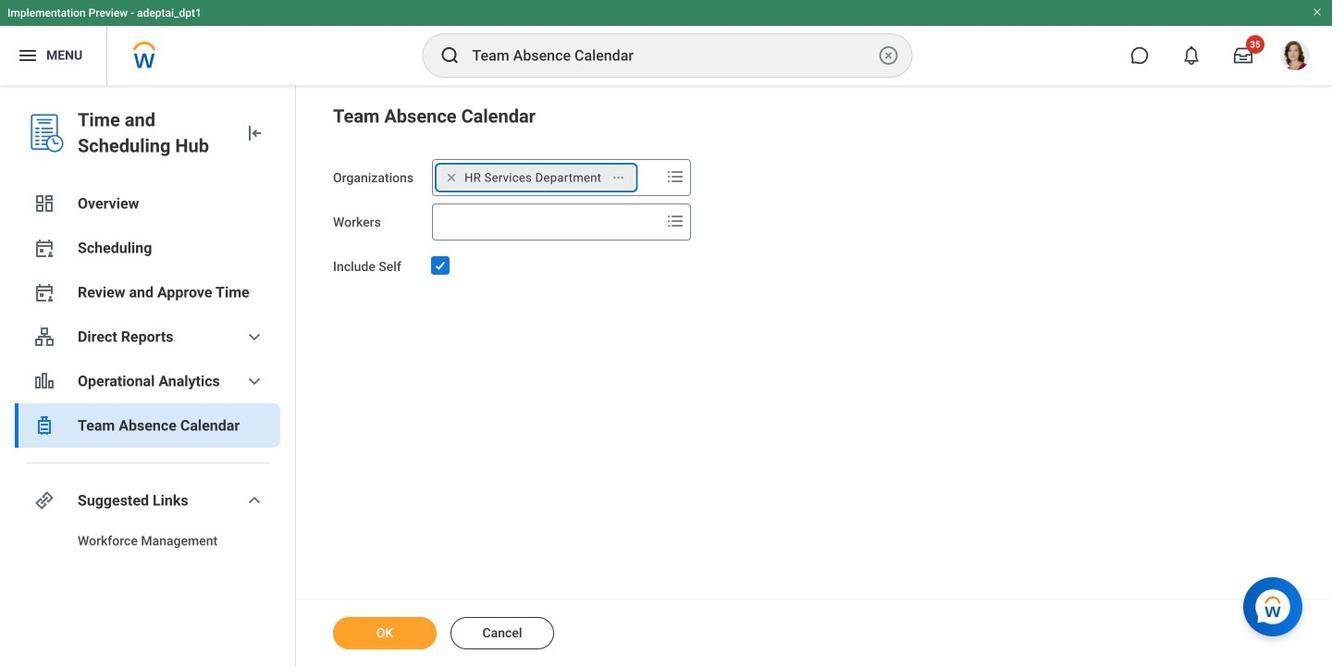 Task type: locate. For each thing, give the bounding box(es) containing it.
time and scheduling hub element
[[78, 107, 228, 159]]

task timeoff image
[[33, 414, 56, 437]]

notifications large image
[[1182, 46, 1201, 65]]

0 vertical spatial prompts image
[[664, 166, 687, 188]]

close environment banner image
[[1312, 6, 1323, 18]]

1 vertical spatial prompts image
[[664, 210, 687, 232]]

1 prompts image from the top
[[664, 166, 687, 188]]

calendar user solid image
[[33, 237, 56, 259]]

dashboard image
[[33, 192, 56, 215]]

banner
[[0, 0, 1332, 85]]

prompts image
[[664, 166, 687, 188], [664, 210, 687, 232]]

Search field
[[433, 205, 661, 239]]

2 prompts image from the top
[[664, 210, 687, 232]]

hr services department element
[[465, 169, 602, 186]]

link image
[[33, 489, 56, 512]]

profile logan mcneil image
[[1280, 41, 1310, 74]]

Search Workday  search field
[[472, 35, 874, 76]]

hr services department, press delete to clear value. option
[[439, 167, 634, 189]]

justify image
[[17, 44, 39, 67]]



Task type: describe. For each thing, give the bounding box(es) containing it.
inbox large image
[[1234, 46, 1253, 65]]

x small image
[[442, 168, 461, 187]]

check small image
[[429, 254, 452, 277]]

transformation import image
[[243, 122, 265, 144]]

calendar user solid image
[[33, 281, 56, 303]]

view team image
[[33, 326, 56, 348]]

chevron down small image
[[243, 489, 265, 512]]

related actions image
[[612, 171, 625, 184]]

navigation pane region
[[0, 85, 296, 666]]

x circle image
[[877, 44, 900, 67]]

chart image
[[33, 370, 56, 392]]

search image
[[439, 44, 461, 67]]



Task type: vqa. For each thing, say whether or not it's contained in the screenshot.
calendar user solid image to the top
yes



